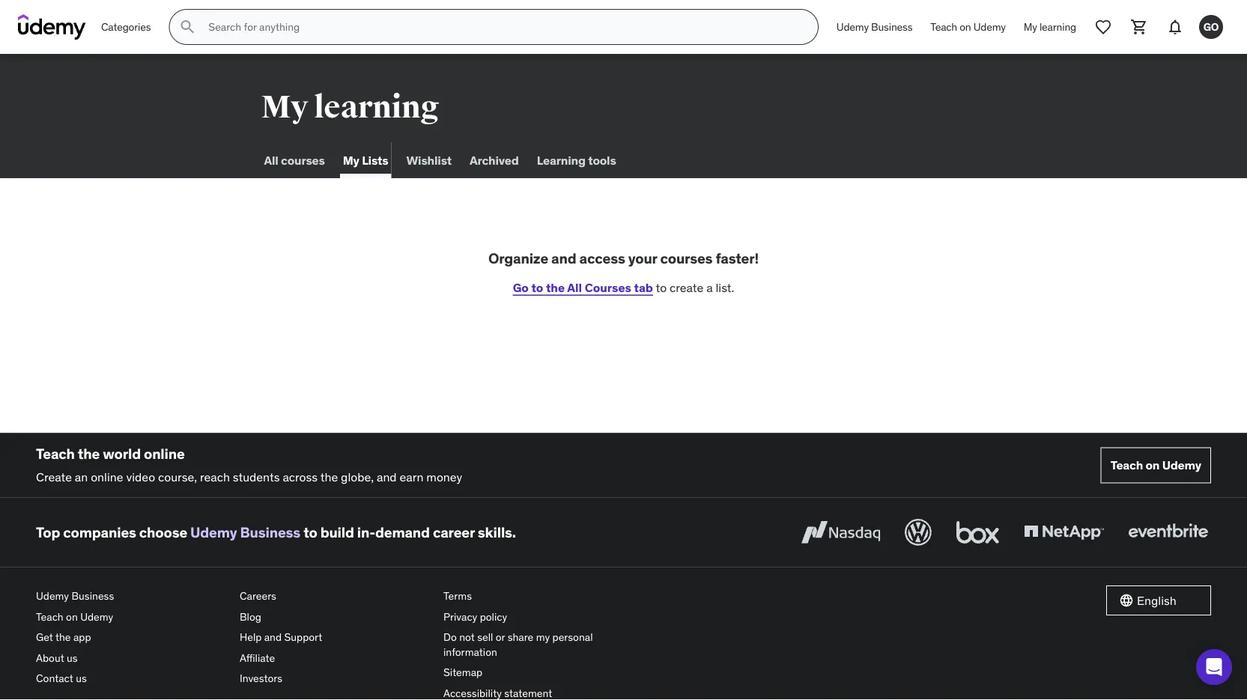 Task type: locate. For each thing, give the bounding box(es) containing it.
wishlist link
[[403, 142, 455, 178]]

my left the wishlist image in the top right of the page
[[1024, 20, 1037, 33]]

us
[[67, 651, 78, 665], [76, 672, 87, 685]]

all
[[264, 152, 278, 168], [567, 280, 582, 295]]

2 vertical spatial udemy business link
[[36, 586, 228, 607]]

udemy
[[837, 20, 869, 33], [974, 20, 1006, 33], [1162, 458, 1202, 473], [190, 523, 237, 541], [36, 589, 69, 603], [80, 610, 113, 623]]

udemy business link
[[828, 9, 922, 45], [190, 523, 300, 541], [36, 586, 228, 607]]

2 horizontal spatial business
[[871, 20, 913, 33]]

0 horizontal spatial my
[[261, 88, 308, 127]]

1 horizontal spatial learning
[[1040, 20, 1076, 33]]

1 horizontal spatial online
[[144, 445, 185, 463]]

0 vertical spatial udemy business link
[[828, 9, 922, 45]]

learning up the lists
[[314, 88, 439, 127]]

terms link
[[443, 586, 635, 607]]

1 vertical spatial my learning
[[261, 88, 439, 127]]

access
[[579, 249, 625, 267]]

1 vertical spatial us
[[76, 672, 87, 685]]

about
[[36, 651, 64, 665]]

0 horizontal spatial teach on udemy
[[931, 20, 1006, 33]]

teach inside udemy business teach on udemy get the app about us contact us
[[36, 610, 63, 623]]

my up all courses
[[261, 88, 308, 127]]

1 vertical spatial on
[[1146, 458, 1160, 473]]

online up course,
[[144, 445, 185, 463]]

a
[[707, 280, 713, 295]]

world
[[103, 445, 141, 463]]

the up the 'an'
[[78, 445, 100, 463]]

my learning up 'my lists'
[[261, 88, 439, 127]]

contact
[[36, 672, 73, 685]]

build
[[320, 523, 354, 541]]

do
[[443, 631, 457, 644]]

and left earn
[[377, 469, 397, 485]]

to left build
[[303, 523, 317, 541]]

1 vertical spatial teach on udemy link
[[1101, 448, 1211, 484]]

wishlist image
[[1094, 18, 1112, 36]]

teach on udemy
[[931, 20, 1006, 33], [1111, 458, 1202, 473]]

my learning
[[1024, 20, 1076, 33], [261, 88, 439, 127]]

0 vertical spatial business
[[871, 20, 913, 33]]

to
[[531, 280, 543, 295], [656, 280, 667, 295], [303, 523, 317, 541]]

create
[[36, 469, 72, 485]]

1 horizontal spatial teach on udemy
[[1111, 458, 1202, 473]]

small image
[[1119, 593, 1134, 608]]

courses up create
[[660, 249, 713, 267]]

1 horizontal spatial and
[[377, 469, 397, 485]]

1 horizontal spatial business
[[240, 523, 300, 541]]

and
[[551, 249, 576, 267], [377, 469, 397, 485], [264, 631, 282, 644]]

0 vertical spatial teach on udemy link
[[922, 9, 1015, 45]]

0 vertical spatial on
[[960, 20, 971, 33]]

1 horizontal spatial on
[[960, 20, 971, 33]]

0 horizontal spatial on
[[66, 610, 78, 623]]

sitemap link
[[443, 663, 635, 683]]

1 vertical spatial courses
[[660, 249, 713, 267]]

the
[[546, 280, 565, 295], [78, 445, 100, 463], [320, 469, 338, 485], [55, 631, 71, 644]]

reach
[[200, 469, 230, 485]]

categories
[[101, 20, 151, 33]]

personal
[[552, 631, 593, 644]]

tab
[[634, 280, 653, 295]]

on
[[960, 20, 971, 33], [1146, 458, 1160, 473], [66, 610, 78, 623]]

online right the 'an'
[[91, 469, 123, 485]]

1 vertical spatial and
[[377, 469, 397, 485]]

in-
[[357, 523, 375, 541]]

2 horizontal spatial and
[[551, 249, 576, 267]]

career
[[433, 523, 475, 541]]

0 horizontal spatial teach on udemy link
[[36, 607, 228, 627]]

faster!
[[716, 249, 759, 267]]

teach on udemy for teach on udemy link to the right
[[1111, 458, 1202, 473]]

0 vertical spatial teach on udemy
[[931, 20, 1006, 33]]

policy
[[480, 610, 507, 623]]

online
[[144, 445, 185, 463], [91, 469, 123, 485]]

organize and access your courses faster!
[[488, 249, 759, 267]]

course,
[[158, 469, 197, 485]]

help and support link
[[240, 627, 431, 648]]

0 vertical spatial online
[[144, 445, 185, 463]]

english
[[1137, 593, 1177, 608]]

business inside udemy business teach on udemy get the app about us contact us
[[72, 589, 114, 603]]

go to the all courses tab link
[[513, 280, 653, 295]]

0 vertical spatial my learning
[[1024, 20, 1076, 33]]

my
[[1024, 20, 1037, 33], [261, 88, 308, 127], [343, 152, 359, 168]]

Search for anything text field
[[206, 14, 800, 40]]

investors link
[[240, 669, 431, 689]]

learning
[[1040, 20, 1076, 33], [314, 88, 439, 127]]

2 horizontal spatial my
[[1024, 20, 1037, 33]]

0 vertical spatial learning
[[1040, 20, 1076, 33]]

careers blog help and support affiliate investors
[[240, 589, 322, 685]]

1 vertical spatial teach on udemy
[[1111, 458, 1202, 473]]

1 vertical spatial learning
[[314, 88, 439, 127]]

0 horizontal spatial business
[[72, 589, 114, 603]]

to right go
[[531, 280, 543, 295]]

2 vertical spatial and
[[264, 631, 282, 644]]

1 horizontal spatial all
[[567, 280, 582, 295]]

2 horizontal spatial to
[[656, 280, 667, 295]]

netapp image
[[1021, 516, 1107, 549]]

0 horizontal spatial all
[[264, 152, 278, 168]]

0 horizontal spatial learning
[[314, 88, 439, 127]]

all courses
[[264, 152, 325, 168]]

my left the lists
[[343, 152, 359, 168]]

go
[[1204, 20, 1219, 33]]

0 vertical spatial my
[[1024, 20, 1037, 33]]

top companies choose udemy business to build in-demand career skills.
[[36, 523, 516, 541]]

and right help
[[264, 631, 282, 644]]

1 vertical spatial online
[[91, 469, 123, 485]]

courses left 'my lists'
[[281, 152, 325, 168]]

2 vertical spatial business
[[72, 589, 114, 603]]

and up go to the all courses tab link on the top of page
[[551, 249, 576, 267]]

go link
[[1193, 9, 1229, 45]]

contact us link
[[36, 669, 228, 689]]

box image
[[953, 516, 1003, 549]]

all inside all courses link
[[264, 152, 278, 168]]

the right get
[[55, 631, 71, 644]]

1 vertical spatial my
[[261, 88, 308, 127]]

courses
[[585, 280, 631, 295]]

us right contact
[[76, 672, 87, 685]]

0 horizontal spatial to
[[303, 523, 317, 541]]

teach on udemy link
[[922, 9, 1015, 45], [1101, 448, 1211, 484], [36, 607, 228, 627]]

organize
[[488, 249, 548, 267]]

the right go
[[546, 280, 565, 295]]

us right about
[[67, 651, 78, 665]]

2 vertical spatial on
[[66, 610, 78, 623]]

terms
[[443, 589, 472, 603]]

learning left the wishlist image in the top right of the page
[[1040, 20, 1076, 33]]

0 vertical spatial all
[[264, 152, 278, 168]]

all courses link
[[261, 142, 328, 178]]

my learning left the wishlist image in the top right of the page
[[1024, 20, 1076, 33]]

1 vertical spatial business
[[240, 523, 300, 541]]

money
[[426, 469, 462, 485]]

2 vertical spatial my
[[343, 152, 359, 168]]

courses
[[281, 152, 325, 168], [660, 249, 713, 267]]

eventbrite image
[[1125, 516, 1211, 549]]

1 horizontal spatial to
[[531, 280, 543, 295]]

business
[[871, 20, 913, 33], [240, 523, 300, 541], [72, 589, 114, 603]]

companies
[[63, 523, 136, 541]]

0 vertical spatial and
[[551, 249, 576, 267]]

blog
[[240, 610, 261, 623]]

2 vertical spatial teach on udemy link
[[36, 607, 228, 627]]

1 horizontal spatial my
[[343, 152, 359, 168]]

to right tab
[[656, 280, 667, 295]]

0 horizontal spatial and
[[264, 631, 282, 644]]

2 horizontal spatial on
[[1146, 458, 1160, 473]]

0 horizontal spatial courses
[[281, 152, 325, 168]]

an
[[75, 469, 88, 485]]



Task type: vqa. For each thing, say whether or not it's contained in the screenshot.
students
yes



Task type: describe. For each thing, give the bounding box(es) containing it.
support
[[284, 631, 322, 644]]

on for teach on udemy link to the middle
[[960, 20, 971, 33]]

terms privacy policy do not sell or share my personal information sitemap accessibility statement
[[443, 589, 593, 700]]

udemy business teach on udemy get the app about us contact us
[[36, 589, 114, 685]]

teach on udemy for teach on udemy link to the middle
[[931, 20, 1006, 33]]

choose
[[139, 523, 187, 541]]

wishlist
[[406, 152, 452, 168]]

earn
[[400, 469, 424, 485]]

get
[[36, 631, 53, 644]]

my
[[536, 631, 550, 644]]

app
[[73, 631, 91, 644]]

on for teach on udemy link to the right
[[1146, 458, 1160, 473]]

affiliate link
[[240, 648, 431, 669]]

english button
[[1106, 586, 1211, 616]]

tools
[[588, 152, 616, 168]]

across
[[283, 469, 318, 485]]

get the app link
[[36, 627, 228, 648]]

go
[[513, 280, 529, 295]]

demand
[[375, 523, 430, 541]]

learning tools link
[[534, 142, 619, 178]]

create
[[670, 280, 704, 295]]

on inside udemy business teach on udemy get the app about us contact us
[[66, 610, 78, 623]]

my learning link
[[1015, 9, 1085, 45]]

udemy image
[[18, 14, 86, 40]]

skills.
[[478, 523, 516, 541]]

0 horizontal spatial my learning
[[261, 88, 439, 127]]

teach inside teach the world online create an online video course, reach students across the globe, and earn money
[[36, 445, 75, 463]]

shopping cart with 0 items image
[[1130, 18, 1148, 36]]

careers
[[240, 589, 276, 603]]

statement
[[504, 687, 552, 700]]

learning tools
[[537, 152, 616, 168]]

affiliate
[[240, 651, 275, 665]]

and inside teach the world online create an online video course, reach students across the globe, and earn money
[[377, 469, 397, 485]]

privacy policy link
[[443, 607, 635, 627]]

careers link
[[240, 586, 431, 607]]

1 horizontal spatial teach on udemy link
[[922, 9, 1015, 45]]

my for my learning link
[[1024, 20, 1037, 33]]

teach the world online create an online video course, reach students across the globe, and earn money
[[36, 445, 462, 485]]

business for udemy business
[[871, 20, 913, 33]]

1 horizontal spatial courses
[[660, 249, 713, 267]]

or
[[496, 631, 505, 644]]

help
[[240, 631, 262, 644]]

accessibility statement link
[[443, 683, 635, 700]]

and inside careers blog help and support affiliate investors
[[264, 631, 282, 644]]

business for udemy business teach on udemy get the app about us contact us
[[72, 589, 114, 603]]

not
[[459, 631, 475, 644]]

your
[[628, 249, 657, 267]]

sell
[[477, 631, 493, 644]]

archived link
[[467, 142, 522, 178]]

volkswagen image
[[902, 516, 935, 549]]

notifications image
[[1166, 18, 1184, 36]]

learning inside my learning link
[[1040, 20, 1076, 33]]

accessibility
[[443, 687, 502, 700]]

submit search image
[[179, 18, 197, 36]]

students
[[233, 469, 280, 485]]

learning
[[537, 152, 586, 168]]

blog link
[[240, 607, 431, 627]]

investors
[[240, 672, 282, 685]]

information
[[443, 645, 497, 659]]

the left globe,
[[320, 469, 338, 485]]

my for my lists link
[[343, 152, 359, 168]]

go to the all courses tab to create a list.
[[513, 280, 734, 295]]

my lists
[[343, 152, 388, 168]]

video
[[126, 469, 155, 485]]

about us link
[[36, 648, 228, 669]]

sitemap
[[443, 666, 483, 679]]

globe,
[[341, 469, 374, 485]]

list.
[[716, 280, 734, 295]]

share
[[508, 631, 534, 644]]

1 vertical spatial udemy business link
[[190, 523, 300, 541]]

0 vertical spatial us
[[67, 651, 78, 665]]

privacy
[[443, 610, 477, 623]]

0 horizontal spatial online
[[91, 469, 123, 485]]

0 vertical spatial courses
[[281, 152, 325, 168]]

archived
[[470, 152, 519, 168]]

do not sell or share my personal information button
[[443, 627, 635, 663]]

nasdaq image
[[798, 516, 884, 549]]

1 horizontal spatial my learning
[[1024, 20, 1076, 33]]

2 horizontal spatial teach on udemy link
[[1101, 448, 1211, 484]]

top
[[36, 523, 60, 541]]

the inside udemy business teach on udemy get the app about us contact us
[[55, 631, 71, 644]]

my lists link
[[340, 142, 391, 178]]

lists
[[362, 152, 388, 168]]

categories button
[[92, 9, 160, 45]]

1 vertical spatial all
[[567, 280, 582, 295]]

udemy business
[[837, 20, 913, 33]]



